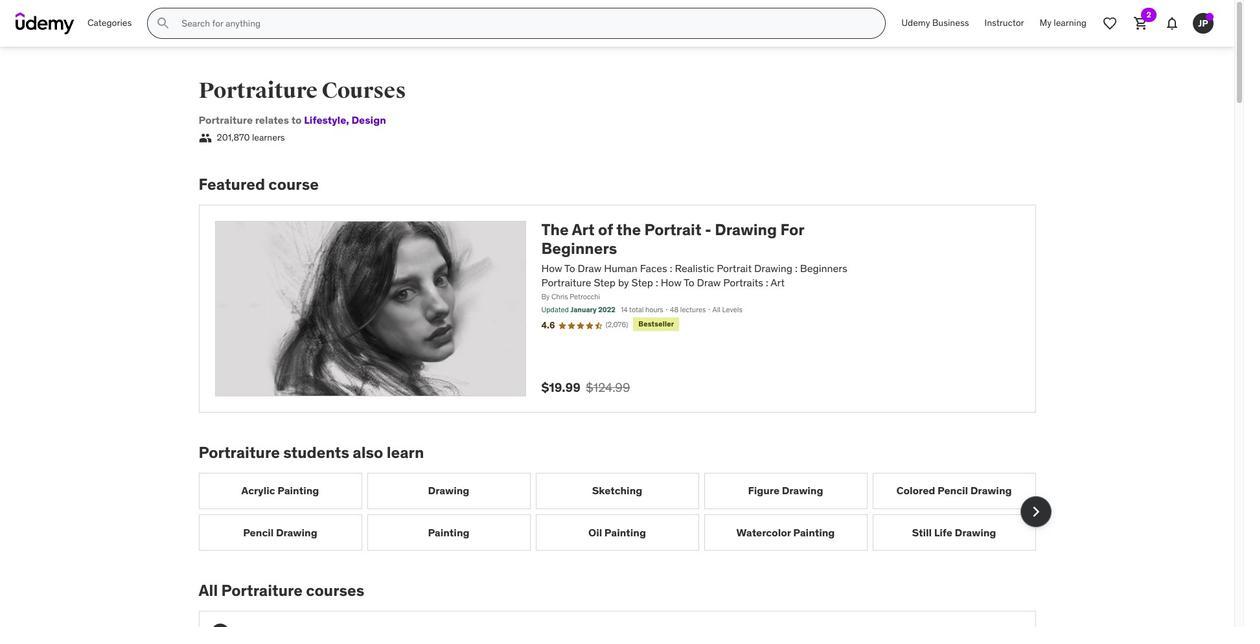 Task type: vqa. For each thing, say whether or not it's contained in the screenshot.
JP link
yes



Task type: locate. For each thing, give the bounding box(es) containing it.
1 horizontal spatial how
[[661, 276, 682, 289]]

0 vertical spatial portrait
[[645, 220, 702, 240]]

udemy business link
[[894, 8, 977, 39]]

categories
[[88, 17, 132, 29]]

1 vertical spatial how
[[661, 276, 682, 289]]

0 horizontal spatial beginners
[[542, 238, 617, 258]]

figure drawing link
[[704, 473, 868, 509]]

0 horizontal spatial step
[[594, 276, 616, 289]]

drawing right figure
[[782, 484, 824, 497]]

1 horizontal spatial beginners
[[800, 262, 848, 275]]

2022
[[598, 305, 616, 314]]

14 total hours
[[621, 305, 664, 314]]

portraiture for portraiture students also learn
[[199, 443, 280, 463]]

0 vertical spatial beginners
[[542, 238, 617, 258]]

$124.99
[[586, 380, 630, 395]]

: down for
[[795, 262, 798, 275]]

relates
[[255, 113, 289, 126]]

hours
[[646, 305, 664, 314]]

watercolor
[[737, 526, 791, 539]]

drawing
[[715, 220, 777, 240], [754, 262, 793, 275], [428, 484, 470, 497], [782, 484, 824, 497], [971, 484, 1012, 497], [276, 526, 317, 539], [955, 526, 997, 539]]

january
[[571, 305, 597, 314]]

portraiture up acrylic
[[199, 443, 280, 463]]

art left of on the left top of the page
[[572, 220, 595, 240]]

1 vertical spatial portrait
[[717, 262, 752, 275]]

acrylic painting link
[[199, 473, 362, 509]]

1 vertical spatial beginners
[[800, 262, 848, 275]]

you have alerts image
[[1206, 13, 1214, 21]]

pencil down acrylic
[[243, 526, 274, 539]]

portraiture up 201,870
[[199, 113, 253, 126]]

courses
[[322, 77, 406, 104]]

the art of the portrait - drawing for beginners how to draw human faces : realistic portrait drawing : beginners portraiture step by step : how to draw portraits : art by chris petrocchi
[[542, 220, 848, 302]]

art
[[572, 220, 595, 240], [771, 276, 785, 289]]

painting down figure drawing link
[[794, 526, 835, 539]]

portraits
[[724, 276, 764, 289]]

: right portraits
[[766, 276, 769, 289]]

the
[[617, 220, 641, 240]]

instructor
[[985, 17, 1024, 29]]

0 horizontal spatial art
[[572, 220, 595, 240]]

drawing up still life drawing
[[971, 484, 1012, 497]]

design
[[352, 113, 386, 126]]

by
[[618, 276, 629, 289]]

pencil right colored
[[938, 484, 968, 497]]

1 vertical spatial pencil
[[243, 526, 274, 539]]

painting inside "watercolor painting" link
[[794, 526, 835, 539]]

lifestyle link
[[304, 113, 346, 126]]

to
[[565, 262, 575, 275], [684, 276, 695, 289]]

how up "by"
[[542, 262, 562, 275]]

pencil
[[938, 484, 968, 497], [243, 526, 274, 539]]

0 vertical spatial draw
[[578, 262, 602, 275]]

categories button
[[80, 8, 140, 39]]

painting
[[278, 484, 319, 497], [428, 526, 470, 539], [605, 526, 646, 539], [794, 526, 835, 539]]

$19.99 $124.99
[[542, 380, 630, 395]]

draw
[[578, 262, 602, 275], [697, 276, 721, 289]]

1 vertical spatial art
[[771, 276, 785, 289]]

48
[[670, 305, 679, 314]]

2 step from the left
[[632, 276, 653, 289]]

0 horizontal spatial pencil
[[243, 526, 274, 539]]

portraiture courses
[[199, 77, 406, 104]]

painting inside acrylic painting link
[[278, 484, 319, 497]]

figure
[[748, 484, 780, 497]]

pencil drawing link
[[199, 515, 362, 551]]

step down faces
[[632, 276, 653, 289]]

0 vertical spatial to
[[565, 262, 575, 275]]

painting right oil
[[605, 526, 646, 539]]

beginners up human
[[542, 238, 617, 258]]

portrait up portraits
[[717, 262, 752, 275]]

painting for oil painting
[[605, 526, 646, 539]]

life
[[934, 526, 953, 539]]

pencil drawing
[[243, 526, 317, 539]]

1 vertical spatial all
[[199, 581, 218, 601]]

sketching
[[592, 484, 643, 497]]

faces
[[640, 262, 668, 275]]

carousel element
[[199, 473, 1052, 551]]

1 vertical spatial draw
[[697, 276, 721, 289]]

1 horizontal spatial pencil
[[938, 484, 968, 497]]

:
[[670, 262, 673, 275], [795, 262, 798, 275], [656, 276, 658, 289], [766, 276, 769, 289]]

art right portraits
[[771, 276, 785, 289]]

my learning link
[[1032, 8, 1095, 39]]

portraiture up 'relates'
[[199, 77, 318, 104]]

0 horizontal spatial to
[[565, 262, 575, 275]]

realistic
[[675, 262, 714, 275]]

1 vertical spatial to
[[684, 276, 695, 289]]

course
[[269, 174, 319, 195]]

201,870 learners
[[217, 132, 285, 143]]

(2,076)
[[606, 320, 628, 329]]

draw down the realistic
[[697, 276, 721, 289]]

1 horizontal spatial step
[[632, 276, 653, 289]]

my
[[1040, 17, 1052, 29]]

step left by
[[594, 276, 616, 289]]

beginners
[[542, 238, 617, 258], [800, 262, 848, 275]]

portrait left "-"
[[645, 220, 702, 240]]

portraiture down pencil drawing link
[[221, 581, 303, 601]]

1 horizontal spatial art
[[771, 276, 785, 289]]

portraiture inside the art of the portrait - drawing for beginners how to draw human faces : realistic portrait drawing : beginners portraiture step by step : how to draw portraits : art by chris petrocchi
[[542, 276, 592, 289]]

featured course
[[199, 174, 319, 195]]

beginners down for
[[800, 262, 848, 275]]

portraiture up chris
[[542, 276, 592, 289]]

all
[[713, 305, 721, 314], [199, 581, 218, 601]]

how down faces
[[661, 276, 682, 289]]

painting right acrylic
[[278, 484, 319, 497]]

watercolor painting
[[737, 526, 835, 539]]

painting inside the oil painting link
[[605, 526, 646, 539]]

lectures
[[680, 305, 706, 314]]

1 horizontal spatial portrait
[[717, 262, 752, 275]]

all for all portraiture courses
[[199, 581, 218, 601]]

drawing right life
[[955, 526, 997, 539]]

to up chris
[[565, 262, 575, 275]]

udemy image
[[16, 12, 75, 34]]

how
[[542, 262, 562, 275], [661, 276, 682, 289]]

draw up petrocchi
[[578, 262, 602, 275]]

to down the realistic
[[684, 276, 695, 289]]

0 horizontal spatial how
[[542, 262, 562, 275]]

0 horizontal spatial all
[[199, 581, 218, 601]]

watercolor painting link
[[704, 515, 868, 551]]

figure drawing
[[748, 484, 824, 497]]

notifications image
[[1165, 16, 1180, 31]]

acrylic
[[241, 484, 275, 497]]

shopping cart with 2 items image
[[1134, 16, 1149, 31]]

for
[[781, 220, 804, 240]]

4.6
[[542, 320, 555, 331]]

lifestyle
[[304, 113, 346, 126]]

step
[[594, 276, 616, 289], [632, 276, 653, 289]]

udemy business
[[902, 17, 969, 29]]

painting for watercolor painting
[[794, 526, 835, 539]]

0 horizontal spatial portrait
[[645, 220, 702, 240]]

small image
[[199, 132, 212, 145]]

sketching link
[[536, 473, 699, 509]]

0 vertical spatial art
[[572, 220, 595, 240]]

portraiture for portraiture relates to lifestyle design
[[199, 113, 253, 126]]

total
[[629, 305, 644, 314]]

0 vertical spatial all
[[713, 305, 721, 314]]

human
[[604, 262, 638, 275]]

2
[[1147, 10, 1152, 19]]

my learning
[[1040, 17, 1087, 29]]

oil
[[589, 526, 602, 539]]

acrylic painting
[[241, 484, 319, 497]]

portrait
[[645, 220, 702, 240], [717, 262, 752, 275]]

1 horizontal spatial all
[[713, 305, 721, 314]]

painting down drawing link
[[428, 526, 470, 539]]

business
[[933, 17, 969, 29]]

all levels
[[713, 305, 743, 314]]



Task type: describe. For each thing, give the bounding box(es) containing it.
all portraiture courses
[[199, 581, 365, 601]]

: right faces
[[670, 262, 673, 275]]

48 lectures
[[670, 305, 706, 314]]

drawing link
[[367, 473, 531, 509]]

0 vertical spatial how
[[542, 262, 562, 275]]

colored pencil drawing
[[897, 484, 1012, 497]]

1 horizontal spatial to
[[684, 276, 695, 289]]

the
[[542, 220, 569, 240]]

still life drawing
[[912, 526, 997, 539]]

still life drawing link
[[873, 515, 1036, 551]]

drawing up portraits
[[754, 262, 793, 275]]

students
[[283, 443, 349, 463]]

: down faces
[[656, 276, 658, 289]]

painting link
[[367, 515, 531, 551]]

painting for acrylic painting
[[278, 484, 319, 497]]

next image
[[1026, 502, 1046, 522]]

learning
[[1054, 17, 1087, 29]]

portraiture for portraiture courses
[[199, 77, 318, 104]]

$19.99
[[542, 380, 581, 395]]

bestseller
[[639, 320, 674, 329]]

learners
[[252, 132, 285, 143]]

by
[[542, 293, 550, 302]]

colored pencil drawing link
[[873, 473, 1036, 509]]

2 link
[[1126, 8, 1157, 39]]

submit search image
[[156, 16, 171, 31]]

also
[[353, 443, 383, 463]]

instructor link
[[977, 8, 1032, 39]]

updated january 2022
[[542, 305, 616, 314]]

14
[[621, 305, 628, 314]]

all for all levels
[[713, 305, 721, 314]]

updated
[[542, 305, 569, 314]]

levels
[[722, 305, 743, 314]]

udemy
[[902, 17, 930, 29]]

wishlist image
[[1103, 16, 1118, 31]]

design link
[[346, 113, 386, 126]]

featured
[[199, 174, 265, 195]]

jp
[[1199, 17, 1209, 29]]

201,870
[[217, 132, 250, 143]]

to
[[291, 113, 302, 126]]

jp link
[[1188, 8, 1219, 39]]

portraiture students also learn
[[199, 443, 424, 463]]

-
[[705, 220, 712, 240]]

0 vertical spatial pencil
[[938, 484, 968, 497]]

courses
[[306, 581, 365, 601]]

chris
[[552, 293, 568, 302]]

petrocchi
[[570, 293, 600, 302]]

learn
[[387, 443, 424, 463]]

drawing right "-"
[[715, 220, 777, 240]]

oil painting link
[[536, 515, 699, 551]]

oil painting
[[589, 526, 646, 539]]

of
[[598, 220, 613, 240]]

Search for anything text field
[[179, 12, 870, 34]]

colored
[[897, 484, 936, 497]]

drawing up 'painting' link
[[428, 484, 470, 497]]

painting inside 'painting' link
[[428, 526, 470, 539]]

portraiture relates to lifestyle design
[[199, 113, 386, 126]]

still
[[912, 526, 932, 539]]

drawing down acrylic painting link on the left of page
[[276, 526, 317, 539]]

1 horizontal spatial draw
[[697, 276, 721, 289]]

1 step from the left
[[594, 276, 616, 289]]

0 horizontal spatial draw
[[578, 262, 602, 275]]



